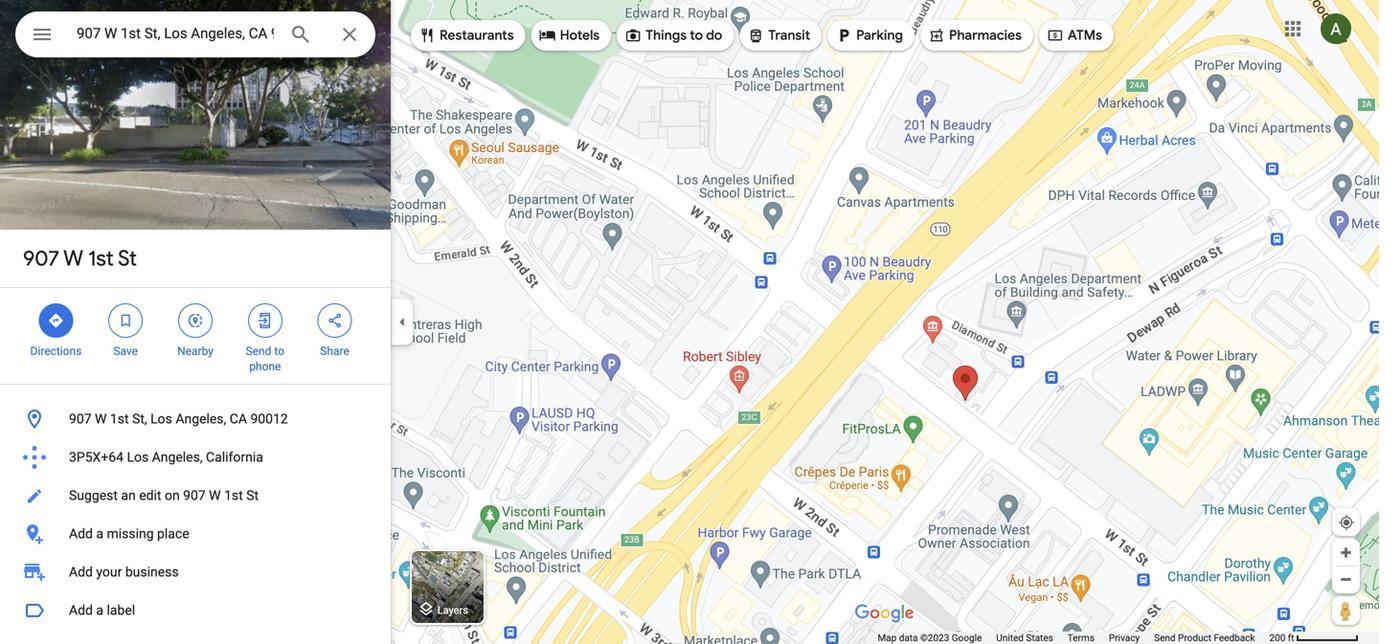 Task type: locate. For each thing, give the bounding box(es) containing it.
0 horizontal spatial st
[[118, 245, 137, 272]]

data
[[899, 633, 918, 644]]

907 w 1st st
[[23, 245, 137, 272]]

add down suggest
[[69, 526, 93, 542]]

90012
[[250, 411, 288, 427]]

907 W 1st St, Los Angeles, CA 90012 field
[[15, 11, 375, 57]]

place
[[157, 526, 189, 542]]

send up phone
[[246, 345, 271, 358]]

to
[[690, 27, 703, 44], [274, 345, 285, 358]]

1 horizontal spatial w
[[95, 411, 107, 427]]

2 vertical spatial add
[[69, 603, 93, 619]]

privacy button
[[1109, 632, 1140, 645]]

los right st,
[[151, 411, 172, 427]]

directions
[[30, 345, 82, 358]]

feedback
[[1214, 633, 1255, 644]]

to inside send to phone
[[274, 345, 285, 358]]

actions for 907 w 1st st region
[[0, 288, 391, 384]]

1st for st
[[88, 245, 114, 272]]

1st inside 'button'
[[224, 488, 243, 504]]

to up phone
[[274, 345, 285, 358]]

united
[[996, 633, 1024, 644]]

1 horizontal spatial los
[[151, 411, 172, 427]]

layers
[[437, 605, 468, 617]]

0 vertical spatial 907
[[23, 245, 59, 272]]


[[31, 21, 54, 48]]

1st inside button
[[110, 411, 129, 427]]

2 vertical spatial 907
[[183, 488, 206, 504]]

zoom in image
[[1339, 546, 1353, 560]]

2 horizontal spatial w
[[209, 488, 221, 504]]


[[835, 25, 853, 46]]

0 horizontal spatial send
[[246, 345, 271, 358]]

3p5x+64 los angeles, california
[[69, 450, 263, 466]]

footer inside google maps element
[[878, 632, 1270, 645]]

privacy
[[1109, 633, 1140, 644]]

send for send product feedback
[[1154, 633, 1176, 644]]

add left label
[[69, 603, 93, 619]]

show street view coverage image
[[1332, 597, 1360, 625]]

0 vertical spatial add
[[69, 526, 93, 542]]

0 horizontal spatial los
[[127, 450, 149, 466]]

send
[[246, 345, 271, 358], [1154, 633, 1176, 644]]

3p5x+64
[[69, 450, 124, 466]]

add a label button
[[0, 592, 391, 630]]

angeles, left ca
[[176, 411, 226, 427]]

do
[[706, 27, 722, 44]]

2 horizontal spatial 907
[[183, 488, 206, 504]]

0 vertical spatial to
[[690, 27, 703, 44]]


[[539, 25, 556, 46]]

save
[[113, 345, 138, 358]]

1 vertical spatial a
[[96, 603, 103, 619]]

0 vertical spatial w
[[63, 245, 83, 272]]

2 a from the top
[[96, 603, 103, 619]]

add your business
[[69, 565, 179, 580]]

nearby
[[177, 345, 214, 358]]

907 w 1st st main content
[[0, 0, 391, 645]]

suggest an edit on 907 w 1st st
[[69, 488, 259, 504]]

california
[[206, 450, 263, 466]]

a for missing
[[96, 526, 103, 542]]

los down st,
[[127, 450, 149, 466]]

907 up ''
[[23, 245, 59, 272]]

3 add from the top
[[69, 603, 93, 619]]

200 ft
[[1270, 633, 1295, 644]]

0 vertical spatial 1st
[[88, 245, 114, 272]]

angeles, inside "button"
[[152, 450, 203, 466]]

 parking
[[835, 25, 903, 46]]

0 vertical spatial st
[[118, 245, 137, 272]]

None field
[[77, 22, 274, 45]]

w
[[63, 245, 83, 272], [95, 411, 107, 427], [209, 488, 221, 504]]

st
[[118, 245, 137, 272], [246, 488, 259, 504]]

907 inside 'button'
[[183, 488, 206, 504]]

w right on
[[209, 488, 221, 504]]


[[256, 310, 274, 331]]

los
[[151, 411, 172, 427], [127, 450, 149, 466]]

show your location image
[[1338, 514, 1355, 532]]

1 vertical spatial los
[[127, 450, 149, 466]]

footer containing map data ©2023 google
[[878, 632, 1270, 645]]

1 vertical spatial w
[[95, 411, 107, 427]]

907 up '3p5x+64'
[[69, 411, 92, 427]]

1st
[[88, 245, 114, 272], [110, 411, 129, 427], [224, 488, 243, 504]]

0 horizontal spatial w
[[63, 245, 83, 272]]

a left label
[[96, 603, 103, 619]]

restaurants
[[440, 27, 514, 44]]

1 a from the top
[[96, 526, 103, 542]]

a left 'missing'
[[96, 526, 103, 542]]

footer
[[878, 632, 1270, 645]]

angeles, inside button
[[176, 411, 226, 427]]

add for add a missing place
[[69, 526, 93, 542]]

1 vertical spatial st
[[246, 488, 259, 504]]

add left your
[[69, 565, 93, 580]]

hotels
[[560, 27, 600, 44]]

label
[[107, 603, 135, 619]]

0 vertical spatial los
[[151, 411, 172, 427]]

1 vertical spatial 1st
[[110, 411, 129, 427]]

0 vertical spatial angeles,
[[176, 411, 226, 427]]

1 vertical spatial to
[[274, 345, 285, 358]]

zoom out image
[[1339, 573, 1353, 587]]

st up the ''
[[118, 245, 137, 272]]

w up ''
[[63, 245, 83, 272]]

2 vertical spatial w
[[209, 488, 221, 504]]

phone
[[249, 360, 281, 374]]

3p5x+64 los angeles, california button
[[0, 439, 391, 477]]


[[1047, 25, 1064, 46]]


[[928, 25, 945, 46]]

 pharmacies
[[928, 25, 1022, 46]]

w up '3p5x+64'
[[95, 411, 107, 427]]

add
[[69, 526, 93, 542], [69, 565, 93, 580], [69, 603, 93, 619]]

1 vertical spatial 907
[[69, 411, 92, 427]]

angeles, down 907 w 1st st, los angeles, ca 90012
[[152, 450, 203, 466]]

1 horizontal spatial send
[[1154, 633, 1176, 644]]

0 horizontal spatial 907
[[23, 245, 59, 272]]

 things to do
[[625, 25, 722, 46]]


[[419, 25, 436, 46]]


[[187, 310, 204, 331]]

907 inside button
[[69, 411, 92, 427]]

send inside send to phone
[[246, 345, 271, 358]]

0 horizontal spatial to
[[274, 345, 285, 358]]

an
[[121, 488, 136, 504]]

ft
[[1288, 633, 1295, 644]]

 button
[[15, 11, 69, 61]]

1 add from the top
[[69, 526, 93, 542]]

send left product
[[1154, 633, 1176, 644]]

on
[[165, 488, 180, 504]]

0 vertical spatial a
[[96, 526, 103, 542]]

1 vertical spatial send
[[1154, 633, 1176, 644]]

send for send to phone
[[246, 345, 271, 358]]

1 vertical spatial angeles,
[[152, 450, 203, 466]]

to left do
[[690, 27, 703, 44]]

1 horizontal spatial st
[[246, 488, 259, 504]]

2 add from the top
[[69, 565, 93, 580]]

1 horizontal spatial to
[[690, 27, 703, 44]]

1 vertical spatial add
[[69, 565, 93, 580]]

send inside button
[[1154, 633, 1176, 644]]

angeles,
[[176, 411, 226, 427], [152, 450, 203, 466]]

a
[[96, 526, 103, 542], [96, 603, 103, 619]]

0 vertical spatial send
[[246, 345, 271, 358]]

1 horizontal spatial 907
[[69, 411, 92, 427]]

product
[[1178, 633, 1212, 644]]

missing
[[107, 526, 154, 542]]

907 right on
[[183, 488, 206, 504]]

2 vertical spatial 1st
[[224, 488, 243, 504]]

w inside 907 w 1st st, los angeles, ca 90012 button
[[95, 411, 107, 427]]

send product feedback button
[[1154, 632, 1255, 645]]

st down 'california' in the left of the page
[[246, 488, 259, 504]]

907
[[23, 245, 59, 272], [69, 411, 92, 427], [183, 488, 206, 504]]



Task type: describe. For each thing, give the bounding box(es) containing it.

[[625, 25, 642, 46]]

collapse side panel image
[[392, 312, 413, 333]]

united states button
[[996, 632, 1053, 645]]

map data ©2023 google
[[878, 633, 982, 644]]

edit
[[139, 488, 161, 504]]

907 w 1st st, los angeles, ca 90012
[[69, 411, 288, 427]]

st,
[[132, 411, 147, 427]]

200
[[1270, 633, 1286, 644]]

add your business link
[[0, 554, 391, 592]]


[[117, 310, 134, 331]]

google
[[952, 633, 982, 644]]

send to phone
[[246, 345, 285, 374]]

 search field
[[15, 11, 375, 61]]


[[326, 310, 343, 331]]

send product feedback
[[1154, 633, 1255, 644]]

 transit
[[747, 25, 810, 46]]

none field inside 907 w 1st st, los angeles, ca 90012 field
[[77, 22, 274, 45]]

terms
[[1068, 633, 1095, 644]]

st inside 'button'
[[246, 488, 259, 504]]

google account: angela cha  
(angela.cha@adept.ai) image
[[1321, 14, 1351, 44]]

suggest an edit on 907 w 1st st button
[[0, 477, 391, 515]]

to inside ' things to do'
[[690, 27, 703, 44]]

suggest
[[69, 488, 118, 504]]

w for st
[[63, 245, 83, 272]]


[[747, 25, 765, 46]]

©2023
[[920, 633, 949, 644]]

907 for 907 w 1st st, los angeles, ca 90012
[[69, 411, 92, 427]]

business
[[125, 565, 179, 580]]

w for st,
[[95, 411, 107, 427]]

ca
[[230, 411, 247, 427]]

transit
[[768, 27, 810, 44]]

add a missing place button
[[0, 515, 391, 554]]

google maps element
[[0, 0, 1379, 645]]

los inside button
[[151, 411, 172, 427]]

a for label
[[96, 603, 103, 619]]

your
[[96, 565, 122, 580]]

things
[[646, 27, 687, 44]]

states
[[1026, 633, 1053, 644]]

united states
[[996, 633, 1053, 644]]

add a label
[[69, 603, 135, 619]]

907 w 1st st, los angeles, ca 90012 button
[[0, 400, 391, 439]]

add a missing place
[[69, 526, 189, 542]]

add for add a label
[[69, 603, 93, 619]]

map
[[878, 633, 897, 644]]

share
[[320, 345, 349, 358]]

atms
[[1068, 27, 1102, 44]]

200 ft button
[[1270, 633, 1359, 644]]

w inside suggest an edit on 907 w 1st st 'button'
[[209, 488, 221, 504]]

 hotels
[[539, 25, 600, 46]]

907 for 907 w 1st st
[[23, 245, 59, 272]]

1st for st,
[[110, 411, 129, 427]]


[[47, 310, 65, 331]]

 atms
[[1047, 25, 1102, 46]]

 restaurants
[[419, 25, 514, 46]]

pharmacies
[[949, 27, 1022, 44]]

add for add your business
[[69, 565, 93, 580]]

los inside "button"
[[127, 450, 149, 466]]

terms button
[[1068, 632, 1095, 645]]

parking
[[856, 27, 903, 44]]



Task type: vqa. For each thing, say whether or not it's contained in the screenshot.
3rd Add from the bottom of the 907 W 1St St main content
yes



